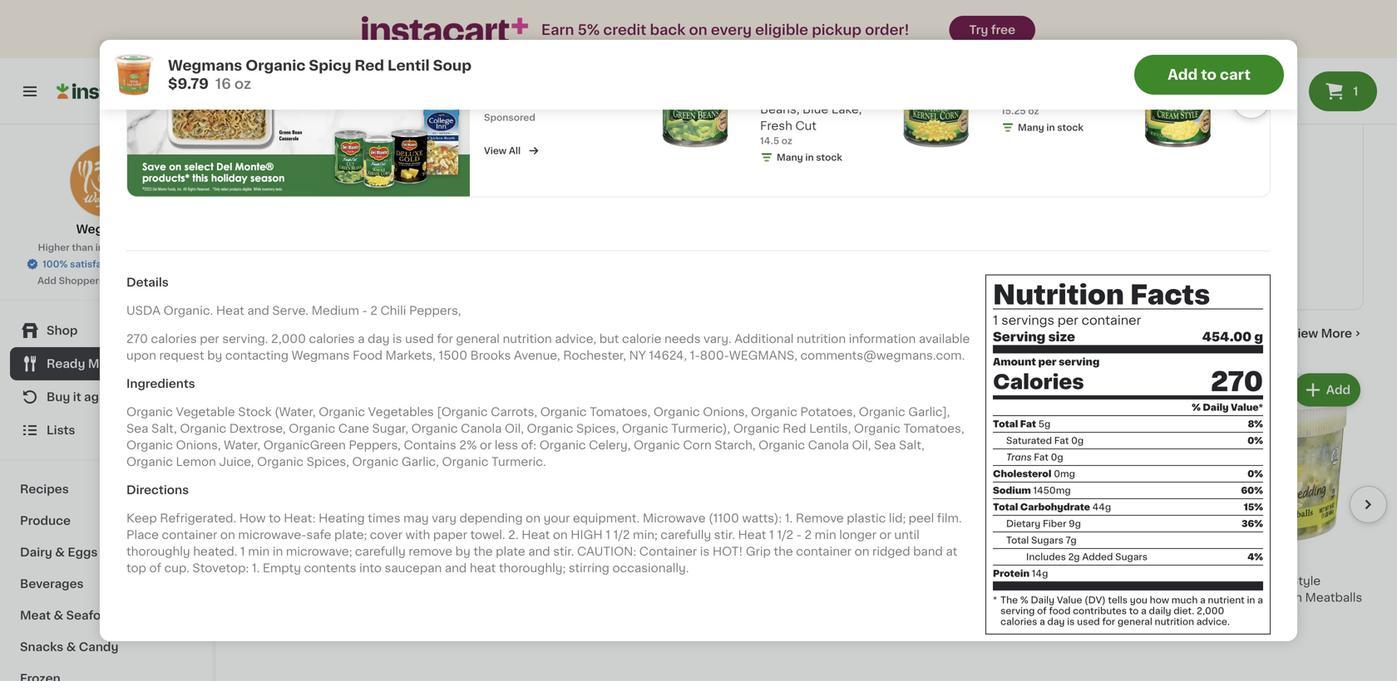 Task type: vqa. For each thing, say whether or not it's contained in the screenshot.
2nd Medium,
no



Task type: describe. For each thing, give the bounding box(es) containing it.
monte for sweet
[[1265, 57, 1303, 69]]

del monte green beans, blue lake, fresh cut 14.5 oz
[[760, 87, 862, 145]]

general inside 270 calories per serving. 2,000 calories a day is used for general nutrition advice, but calorie needs vary. additional nutrition information available upon request by contacting wegmans food markets, 1500 brooks avenue, rochester, ny 14624, 1-800-wegmans, comments@wegmans.com.
[[456, 333, 500, 345]]

day inside * the % daily value (dv) tells you how much a nutrient in a serving of food contributes to a daily diet. 2,000 calories a day is used for general nutrition advice.
[[1047, 618, 1065, 627]]

del for del monte fresh cut sweet corn, cream style, golden
[[1242, 57, 1262, 69]]

0 vertical spatial and
[[247, 305, 269, 317]]

8%
[[1248, 420, 1263, 429]]

lake,
[[831, 103, 862, 115]]

on up heated.
[[220, 530, 235, 541]]

classic
[[870, 232, 912, 244]]

food
[[353, 350, 383, 362]]

$ 1 99 for del monte fresh cut sweet corn, cream style, golden
[[1246, 35, 1274, 52]]

1 horizontal spatial oil,
[[852, 440, 871, 451]]

for inside 270 calories per serving. 2,000 calories a day is used for general nutrition advice, but calorie needs vary. additional nutrition information available upon request by contacting wegmans food markets, 1500 brooks avenue, rochester, ny 14624, 1-800-wegmans, comments@wegmans.com.
[[437, 333, 453, 345]]

your inside the support your health. spo nsored
[[387, 6, 430, 23]]

1 horizontal spatial canola
[[808, 440, 849, 451]]

dairy
[[20, 547, 52, 559]]

than
[[72, 243, 93, 252]]

0 vertical spatial all
[[175, 88, 186, 97]]

1 right the every at the top of the page
[[769, 35, 777, 52]]

noodle
[[437, 592, 480, 604]]

many for del monte green beans, blue lake, fresh cut
[[777, 153, 803, 162]]

soup for 8 wegmans italian-style wedding soup with meatballs 16 oz
[[1244, 592, 1275, 604]]

on left high
[[553, 530, 568, 541]]

juice,
[[219, 456, 254, 468]]

garlic,
[[402, 456, 439, 468]]

add inside 'add to cart' button
[[1168, 68, 1198, 82]]

refrigerated.
[[160, 513, 236, 525]]

2 horizontal spatial heat
[[738, 530, 766, 541]]

1 horizontal spatial tomatoes,
[[903, 423, 964, 435]]

1 horizontal spatial nutrition
[[797, 333, 846, 345]]

mushroom
[[1144, 232, 1207, 244]]

view more inside view more link
[[1289, 328, 1352, 340]]

equipment.
[[573, 513, 640, 525]]

is inside 270 calories per serving. 2,000 calories a day is used for general nutrition advice, but calorie needs vary. additional nutrition information available upon request by contacting wegmans food markets, 1500 brooks avenue, rochester, ny 14624, 1-800-wegmans, comments@wegmans.com.
[[393, 333, 402, 345]]

8 up 16.9 oz
[[704, 194, 716, 211]]

oz inside kettle & fire bone broth, mushroom chicken 16.9 oz
[[1127, 265, 1138, 274]]

1 vertical spatial stir.
[[553, 546, 574, 558]]

$ 8 09 for kettle & fire bone broth, classic chicken
[[835, 194, 868, 211]]

many for wegmans italian-style wedding soup with meatballs
[[1206, 625, 1232, 634]]

kettle for kettle & fire bone broth, mushroom chicken 16.9 oz
[[1106, 216, 1141, 227]]

oz inside wegmans organic spicy red lentil soup $9.79 16 oz
[[234, 77, 251, 91]]

& for snacks & candy
[[66, 642, 76, 654]]

soups link
[[249, 324, 307, 344]]

$ 1 99 for del monte green beans, blue lake, fresh cut
[[763, 35, 792, 52]]

2,000 inside * the % daily value (dv) tells you how much a nutrient in a serving of food contributes to a daily diet. 2,000 calories a day is used for general nutrition advice.
[[1197, 607, 1224, 616]]

organic inside wegmans organic spicy red lentil soup
[[687, 576, 733, 588]]

safe
[[306, 530, 331, 541]]

0 horizontal spatial canola
[[461, 423, 502, 435]]

a inside 270 calories per serving. 2,000 calories a day is used for general nutrition advice, but calorie needs vary. additional nutrition information available upon request by contacting wegmans food markets, 1500 brooks avenue, rochester, ny 14624, 1-800-wegmans, comments@wegmans.com.
[[358, 333, 365, 345]]

sugar,
[[372, 423, 408, 435]]

69
[[273, 555, 285, 564]]

calories inside * the % daily value (dv) tells you how much a nutrient in a serving of food contributes to a daily diet. 2,000 calories a day is used for general nutrition advice.
[[1000, 618, 1037, 627]]

includes
[[1026, 553, 1066, 562]]

1 vertical spatial min
[[248, 546, 270, 558]]

270 for 270
[[1211, 369, 1263, 395]]

0 vertical spatial stir.
[[714, 530, 735, 541]]

contacting
[[225, 350, 289, 362]]

& for dairy & eggs
[[55, 547, 65, 559]]

in inside keep refrigerated. how to heat: heating times may vary depending on your equipment. microwave (1100 watts): 1. remove plastic lid; peel film. place container on microwave-safe plate; cover with paper towel. 2. heat on high 1 1/2 min; carefully stir.  heat 1 1/2 - 2 min longer or until thoroughly heated. 1 min in microwave; carefully remove by the plate and stir. caution: container is hot! grip the container on ridged band at top of cup. stovetop: 1. empty contents into saucepan and heat thoroughly; stirring occasionally.
[[273, 546, 283, 558]]

heating
[[319, 513, 365, 525]]

snacks & candy link
[[10, 632, 202, 664]]

style,
[[1284, 90, 1317, 102]]

0 horizontal spatial sugars
[[1031, 536, 1063, 546]]

1 the from the left
[[473, 546, 493, 558]]

needs
[[664, 333, 701, 345]]

09 down best seller
[[836, 555, 849, 564]]

microwave-
[[238, 530, 306, 541]]

1 up caution:
[[606, 530, 610, 541]]

1 vertical spatial salt,
[[899, 440, 925, 451]]

1 1/2 from the left
[[613, 530, 630, 541]]

many down 15.25 oz
[[1018, 123, 1044, 132]]

ready by 11:25am
[[1174, 85, 1289, 97]]

16 inside the wegmans broccoli & cheddar soup 16 oz
[[1001, 609, 1011, 618]]

ready
[[1174, 85, 1216, 97]]

garlic],
[[908, 407, 950, 418]]

trans
[[1006, 453, 1032, 462]]

meat & seafood link
[[10, 600, 202, 632]]

fire for classic
[[882, 216, 904, 227]]

carbohydrate
[[1020, 503, 1090, 512]]

0 horizontal spatial 1.
[[252, 563, 260, 575]]

1 horizontal spatial container
[[796, 546, 852, 558]]

soup inside the wegmans broccoli & cheddar soup 16 oz
[[1055, 592, 1085, 604]]

general inside * the % daily value (dv) tells you how much a nutrient in a serving of food contributes to a daily diet. 2,000 calories a day is used for general nutrition advice.
[[1117, 618, 1152, 627]]

1 horizontal spatial calories
[[309, 333, 355, 345]]

buy it again
[[47, 392, 117, 403]]

it
[[73, 392, 81, 403]]

spo inside the support your health. spo nsored
[[308, 29, 326, 38]]

total for saturated fat 0g
[[993, 420, 1018, 429]]

0 horizontal spatial 16.9
[[694, 249, 713, 258]]

0 horizontal spatial salt,
[[151, 423, 177, 435]]

09 for 16.9 oz
[[718, 195, 730, 204]]

8 left 69
[[259, 554, 271, 571]]

plate;
[[334, 530, 367, 541]]

16 inside 8 wegmans italian-style wedding soup with meatballs 16 oz
[[1189, 609, 1199, 618]]

8 inside 8 wegmans italian-style wedding soup with meatballs 16 oz
[[1199, 554, 1211, 571]]

0g for trans fat 0g
[[1051, 453, 1063, 462]]

club
[[106, 276, 129, 286]]

beverages link
[[10, 569, 202, 600]]

wegmans organic chicken noodle soup
[[437, 576, 596, 604]]

0 horizontal spatial calories
[[151, 333, 197, 345]]

1 horizontal spatial spo
[[484, 113, 502, 122]]

amount per serving
[[993, 358, 1100, 367]]

is inside keep refrigerated. how to heat: heating times may vary depending on your equipment. microwave (1100 watts): 1. remove plastic lid; peel film. place container on microwave-safe plate; cover with paper towel. 2. heat on high 1 1/2 min; carefully stir.  heat 1 1/2 - 2 min longer or until thoroughly heated. 1 min in microwave; carefully remove by the plate and stir. caution: container is hot! grip the container on ridged band at top of cup. stovetop: 1. empty contents into saucepan and heat thoroughly; stirring occasionally.
[[700, 546, 710, 558]]

turmeric.
[[491, 456, 546, 468]]

0 horizontal spatial -
[[362, 305, 367, 317]]

by inside keep refrigerated. how to heat: heating times may vary depending on your equipment. microwave (1100 watts): 1. remove plastic lid; peel film. place container on microwave-safe plate; cover with paper towel. 2. heat on high 1 1/2 min; carefully stir.  heat 1 1/2 - 2 min longer or until thoroughly heated. 1 min in microwave; carefully remove by the plate and stir. caution: container is hot! grip the container on ridged band at top of cup. stovetop: 1. empty contents into saucepan and heat thoroughly; stirring occasionally.
[[455, 546, 470, 558]]

a right much
[[1200, 596, 1206, 605]]

but
[[599, 333, 619, 345]]

beverages
[[20, 579, 84, 590]]

stock for wegmans italian-style wedding soup with meatballs
[[1245, 625, 1271, 634]]

1 up 11:25am on the top right of page
[[1252, 35, 1259, 52]]

to inside keep refrigerated. how to heat: heating times may vary depending on your equipment. microwave (1100 watts): 1. remove plastic lid; peel film. place container on microwave-safe plate; cover with paper towel. 2. heat on high 1 1/2 min; carefully stir.  heat 1 1/2 - 2 min longer or until thoroughly heated. 1 min in microwave; carefully remove by the plate and stir. caution: container is hot! grip the container on ridged band at top of cup. stovetop: 1. empty contents into saucepan and heat thoroughly; stirring occasionally.
[[269, 513, 281, 525]]

1 horizontal spatial heat
[[522, 530, 550, 541]]

seafood
[[66, 610, 116, 622]]

0 horizontal spatial heat
[[216, 305, 244, 317]]

bone for classic
[[907, 216, 937, 227]]

or inside keep refrigerated. how to heat: heating times may vary depending on your equipment. microwave (1100 watts): 1. remove plastic lid; peel film. place container on microwave-safe plate; cover with paper towel. 2. heat on high 1 1/2 min; carefully stir.  heat 1 1/2 - 2 min longer or until thoroughly heated. 1 min in microwave; carefully remove by the plate and stir. caution: container is hot! grip the container on ridged band at top of cup. stovetop: 1. empty contents into saucepan and heat thoroughly; stirring occasionally.
[[879, 530, 891, 541]]

value*
[[1231, 403, 1263, 412]]

1 right try
[[1011, 35, 1018, 52]]

serving.
[[222, 333, 268, 345]]

0 horizontal spatial onions,
[[176, 440, 221, 451]]

caution:
[[577, 546, 636, 558]]

16 inside wegmans organic spicy red lentil soup $9.79 16 oz
[[215, 77, 231, 91]]

of inside keep refrigerated. how to heat: heating times may vary depending on your equipment. microwave (1100 watts): 1. remove plastic lid; peel film. place container on microwave-safe plate; cover with paper towel. 2. heat on high 1 1/2 min; carefully stir.  heat 1 1/2 - 2 min longer or until thoroughly heated. 1 min in microwave; carefully remove by the plate and stir. caution: container is hot! grip the container on ridged band at top of cup. stovetop: 1. empty contents into saucepan and heat thoroughly; stirring occasionally.
[[149, 563, 161, 575]]

1 horizontal spatial spices,
[[576, 423, 619, 435]]

facts
[[1130, 282, 1210, 308]]

7g
[[1066, 536, 1077, 546]]

09 for kettle & fire bone broth, turmeric ginger
[[992, 195, 1005, 204]]

vary
[[432, 513, 457, 525]]

instacart logo image
[[57, 81, 156, 101]]

$ 8 69
[[253, 554, 285, 571]]

lists
[[47, 425, 75, 437]]

broth, for classic
[[832, 232, 867, 244]]

with inside keep refrigerated. how to heat: heating times may vary depending on your equipment. microwave (1100 watts): 1. remove plastic lid; peel film. place container on microwave-safe plate; cover with paper towel. 2. heat on high 1 1/2 min; carefully stir.  heat 1 1/2 - 2 min longer or until thoroughly heated. 1 min in microwave; carefully remove by the plate and stir. caution: container is hot! grip the container on ridged band at top of cup. stovetop: 1. empty contents into saucepan and heat thoroughly; stirring occasionally.
[[406, 530, 430, 541]]

$ for wegmans organic chicken noodle soup
[[441, 555, 447, 564]]

chicken inside wegmans organic chicken noodle soup
[[548, 576, 596, 588]]

a down cheddar
[[1040, 618, 1045, 627]]

container
[[639, 546, 697, 558]]

dietary
[[1006, 520, 1040, 529]]

09 inside the 8 09
[[1024, 555, 1037, 564]]

4%
[[1248, 553, 1263, 562]]

(dv)
[[1085, 596, 1106, 605]]

thoroughly
[[126, 546, 190, 558]]

0 horizontal spatial nutrition
[[503, 333, 552, 345]]

heated.
[[193, 546, 237, 558]]

wegmans for wegmans broccoli & cheddar soup 16 oz
[[1001, 576, 1059, 588]]

try free
[[969, 24, 1015, 36]]

2 vertical spatial and
[[445, 563, 467, 575]]

soups
[[249, 325, 307, 343]]

water,
[[224, 440, 260, 451]]

14.75
[[1242, 106, 1266, 115]]

1 horizontal spatial serving
[[1059, 358, 1100, 367]]

wegmans for wegmans
[[76, 224, 136, 235]]

buy it again link
[[10, 381, 202, 414]]

stock for del monte green beans, blue lake, fresh cut
[[816, 153, 842, 162]]

usda
[[126, 305, 161, 317]]

cane
[[338, 423, 369, 435]]

$ for wegmans organic spicy red lentil soup
[[629, 555, 635, 564]]

1500
[[439, 350, 467, 362]]

wegmans link
[[69, 145, 143, 238]]

corn,
[[1306, 73, 1338, 85]]

add button for 8
[[1295, 375, 1359, 405]]

bone for mushroom
[[1181, 216, 1211, 227]]

$ 8 09 inside the item carousel region
[[817, 554, 849, 571]]

available
[[919, 333, 970, 345]]

lobster
[[311, 576, 356, 588]]

organicgreen
[[263, 440, 346, 451]]

item carousel region
[[249, 364, 1387, 663]]

fat for saturated
[[1054, 437, 1069, 446]]

every
[[711, 23, 752, 37]]

kettle & fire broth image
[[264, 4, 301, 41]]

1 horizontal spatial peppers,
[[409, 305, 461, 317]]

shop
[[47, 325, 78, 337]]

higher than in-store prices
[[38, 243, 164, 252]]

9 for wegmans organic spicy red lentil soup
[[635, 554, 647, 571]]

rochester,
[[563, 350, 626, 362]]

79 for wegmans organic chicken noodle soup
[[461, 555, 472, 564]]

$ 8 09 for kettle & fire bone broth, turmeric ginger
[[972, 194, 1005, 211]]

$ for 15.25 oz
[[1005, 36, 1011, 45]]

wegmans organic spicy red lentil soup
[[625, 576, 796, 604]]

8 left 14g
[[1011, 554, 1023, 571]]

cut inside del monte fresh cut sweet corn, cream style, golden
[[1242, 73, 1264, 85]]

advice,
[[555, 333, 596, 345]]

8 down 'best'
[[823, 554, 835, 571]]

1 horizontal spatial sea
[[874, 440, 896, 451]]

to inside "link"
[[131, 276, 141, 286]]

cut inside del monte green beans, blue lake, fresh cut 14.5 oz
[[795, 120, 817, 132]]

credit
[[603, 23, 646, 37]]

nutrient
[[1208, 596, 1245, 605]]

$ 8 09 for 16.9 oz
[[698, 194, 730, 211]]

comments@wegmans.com.
[[800, 350, 965, 362]]

nsored inside the support your health. spo nsored
[[326, 29, 359, 38]]

on down longer
[[855, 546, 869, 558]]

1 horizontal spatial onions,
[[703, 407, 748, 418]]

$ 8 09 for kettle & fire bone broth, mushroom chicken
[[1109, 194, 1142, 211]]

organic inside wegmans organic spicy red lentil soup $9.79 16 oz
[[245, 59, 306, 73]]

film.
[[937, 513, 962, 525]]

8 up ginger
[[978, 194, 990, 211]]

2 vertical spatial total
[[1006, 536, 1029, 546]]

16.9 for chicken
[[1106, 265, 1125, 274]]

add button for wegmans
[[1107, 375, 1171, 405]]

0 vertical spatial sea
[[126, 423, 148, 435]]

wegmans for wegmans lobster bisque
[[249, 576, 308, 588]]

paper
[[433, 530, 467, 541]]

$ for kettle & fire bone broth, mushroom chicken
[[1109, 195, 1115, 204]]

much
[[1171, 596, 1198, 605]]

$ down 'best'
[[817, 555, 823, 564]]

soup inside wegmans organic chicken noodle soup
[[483, 592, 513, 604]]

added
[[1082, 553, 1113, 562]]

0 vertical spatial more
[[1289, 15, 1326, 30]]

2 horizontal spatial view
[[1289, 328, 1318, 340]]

oz inside the wegmans broccoli & cheddar soup 16 oz
[[1014, 609, 1024, 618]]

container inside nutrition facts 1 servings per container
[[1082, 315, 1141, 327]]

1 vertical spatial sugars
[[1115, 553, 1148, 562]]

satisfaction
[[70, 260, 126, 269]]

1 horizontal spatial %
[[1192, 403, 1201, 412]]

by inside 270 calories per serving. 2,000 calories a day is used for general nutrition advice, but calorie needs vary. additional nutrition information available upon request by contacting wegmans food markets, 1500 brooks avenue, rochester, ny 14624, 1-800-wegmans, comments@wegmans.com.
[[207, 350, 222, 362]]

0 vertical spatial carefully
[[660, 530, 711, 541]]

0g for saturated fat 0g
[[1071, 437, 1084, 446]]

avenue,
[[514, 350, 560, 362]]

1 down watts):
[[769, 530, 774, 541]]

monte for blue
[[783, 87, 821, 98]]

keep refrigerated. how to heat: heating times may vary depending on your equipment. microwave (1100 watts): 1. remove plastic lid; peel film. place container on microwave-safe plate; cover with paper towel. 2. heat on high 1 1/2 min; carefully stir.  heat 1 1/2 - 2 min longer or until thoroughly heated. 1 min in microwave; carefully remove by the plate and stir. caution: container is hot! grip the container on ridged band at top of cup. stovetop: 1. empty contents into saucepan and heat thoroughly; stirring occasionally.
[[126, 513, 962, 575]]

used inside 270 calories per serving. 2,000 calories a day is used for general nutrition advice, but calorie needs vary. additional nutrition information available upon request by contacting wegmans food markets, 1500 brooks avenue, rochester, ny 14624, 1-800-wegmans, comments@wegmans.com.
[[405, 333, 434, 345]]

turmeric
[[1007, 232, 1058, 244]]

$ 9 79 for wegmans organic spicy red lentil soup
[[629, 554, 660, 571]]

8 up kettle & fire bone broth, classic chicken
[[841, 194, 853, 211]]

09 for kettle & fire bone broth, mushroom chicken
[[1129, 195, 1142, 204]]

a down italian-
[[1257, 596, 1263, 605]]

soup for wegmans organic spicy red lentil soup
[[661, 592, 691, 604]]

1 vertical spatial all
[[509, 146, 521, 155]]

order!
[[865, 23, 909, 37]]

1 right heated.
[[240, 546, 245, 558]]

fat for total
[[1020, 420, 1036, 429]]

1 inside nutrition facts 1 servings per container
[[993, 315, 998, 327]]

min;
[[633, 530, 657, 541]]

$ 1 99 for 15.25 oz
[[1005, 35, 1033, 52]]

used inside * the % daily value (dv) tells you how much a nutrient in a serving of food contributes to a daily diet. 2,000 calories a day is used for general nutrition advice.
[[1077, 618, 1100, 627]]

99 for del monte green beans, blue lake, fresh cut
[[779, 36, 792, 45]]

produce
[[20, 516, 71, 527]]

is inside * the % daily value (dv) tells you how much a nutrient in a serving of food contributes to a daily diet. 2,000 calories a day is used for general nutrition advice.
[[1067, 618, 1075, 627]]

seller
[[838, 536, 860, 544]]

1 vertical spatial more
[[1321, 328, 1352, 340]]



Task type: locate. For each thing, give the bounding box(es) containing it.
broth, left classic
[[832, 232, 867, 244]]

$ 1 99 up 'cart' at the right top of the page
[[1246, 35, 1274, 52]]

0 horizontal spatial 99
[[779, 36, 792, 45]]

by down 'cart' at the right top of the page
[[1219, 85, 1235, 97]]

sodium
[[993, 487, 1031, 496]]

add inside add shoppers club to save "link"
[[37, 276, 56, 286]]

used up markets,
[[405, 333, 434, 345]]

& up classic
[[870, 216, 879, 227]]

wegmans up wedding
[[1189, 576, 1247, 588]]

1 vertical spatial 1.
[[252, 563, 260, 575]]

for inside * the % daily value (dv) tells you how much a nutrient in a serving of food contributes to a daily diet. 2,000 calories a day is used for general nutrition advice.
[[1102, 618, 1115, 627]]

*
[[993, 596, 997, 605]]

wegmans inside wegmans organic spicy red lentil soup $9.79 16 oz
[[168, 59, 242, 73]]

1 0% from the top
[[1248, 437, 1263, 446]]

0 horizontal spatial 16
[[215, 77, 231, 91]]

fire for mushroom
[[1156, 216, 1178, 227]]

red inside wegmans organic spicy red lentil soup
[[772, 576, 796, 588]]

wegmans inside the wegmans broccoli & cheddar soup 16 oz
[[1001, 576, 1059, 588]]

wegmans up $9.79
[[168, 59, 242, 73]]

3 fire from the left
[[1156, 216, 1178, 227]]

1 horizontal spatial and
[[445, 563, 467, 575]]

spicy for wegmans organic spicy red lentil soup
[[736, 576, 769, 588]]

3 bone from the left
[[1181, 216, 1211, 227]]

peppers, inside organic vegetable stock (water, organic vegetables [organic carrots, organic tomatoes, organic onions, organic potatoes, organic garlic], sea salt, organic dextrose, organic cane sugar, organic canola oil, organic spices, organic turmeric), organic red lentils, organic tomatoes, organic onions, water, organicgreen peppers, contains 2% or less of: organic celery, organic corn starch, organic canola oil, sea salt, organic lemon juice, organic spices, organic garlic, organic turmeric.
[[349, 440, 401, 451]]

potatoes,
[[800, 407, 856, 418]]

1 vertical spatial monte
[[783, 87, 821, 98]]

red for wegmans organic spicy red lentil soup $9.79 16 oz
[[355, 59, 384, 73]]

1 vertical spatial day
[[1047, 618, 1065, 627]]

1 inside button
[[1353, 86, 1358, 97]]

1 horizontal spatial is
[[700, 546, 710, 558]]

more right g at the right
[[1321, 328, 1352, 340]]

per inside nutrition facts 1 servings per container
[[1058, 315, 1078, 327]]

2 $ 9 79 from the left
[[629, 554, 660, 571]]

0 horizontal spatial chicken
[[548, 576, 596, 588]]

$ 8 09 down 'best'
[[817, 554, 849, 571]]

0 vertical spatial fat
[[1020, 420, 1036, 429]]

style
[[1291, 576, 1321, 588]]

% daily value*
[[1192, 403, 1263, 412]]

270 inside 270 calories per serving. 2,000 calories a day is used for general nutrition advice, but calorie needs vary. additional nutrition information available upon request by contacting wegmans food markets, 1500 brooks avenue, rochester, ny 14624, 1-800-wegmans, comments@wegmans.com.
[[126, 333, 148, 345]]

kettle inside kettle & fire bone broth, mushroom chicken 16.9 oz
[[1106, 216, 1141, 227]]

2 horizontal spatial 99
[[1261, 36, 1274, 45]]

1 $ 1 99 from the left
[[763, 35, 792, 52]]

lentil for wegmans organic spicy red lentil soup $9.79 16 oz
[[388, 59, 430, 73]]

fat left 5g
[[1020, 420, 1036, 429]]

wegmans inside wegmans organic chicken noodle soup
[[437, 576, 496, 588]]

1 horizontal spatial min
[[815, 530, 836, 541]]

1 horizontal spatial the
[[774, 546, 793, 558]]

soup down instacart plus icon
[[433, 59, 471, 73]]

many down kettle & fire bone broth, mushroom chicken 16.9 oz
[[1123, 282, 1149, 291]]

request
[[159, 350, 204, 362]]

a down you
[[1141, 607, 1146, 616]]

to up 'ready'
[[1201, 68, 1217, 82]]

canola up 2%
[[461, 423, 502, 435]]

bone inside kettle & fire bone broth, mushroom chicken 16.9 oz
[[1181, 216, 1211, 227]]

or inside organic vegetable stock (water, organic vegetables [organic carrots, organic tomatoes, organic onions, organic potatoes, organic garlic], sea salt, organic dextrose, organic cane sugar, organic canola oil, organic spices, organic turmeric), organic red lentils, organic tomatoes, organic onions, water, organicgreen peppers, contains 2% or less of: organic celery, organic corn starch, organic canola oil, sea salt, organic lemon juice, organic spices, organic garlic, organic turmeric.
[[480, 440, 492, 451]]

canola
[[461, 423, 502, 435], [808, 440, 849, 451]]

1 vertical spatial is
[[700, 546, 710, 558]]

monte
[[1265, 57, 1303, 69], [783, 87, 821, 98]]

0 horizontal spatial lentil
[[388, 59, 430, 73]]

many in stock for wegmans italian-style wedding soup with meatballs
[[1206, 625, 1271, 634]]

many
[[1018, 123, 1044, 132], [777, 153, 803, 162], [985, 282, 1012, 291], [1123, 282, 1149, 291], [1018, 625, 1044, 634], [1206, 625, 1232, 634]]

to up microwave-
[[269, 513, 281, 525]]

2 horizontal spatial per
[[1058, 315, 1078, 327]]

of inside * the % daily value (dv) tells you how much a nutrient in a serving of food contributes to a daily diet. 2,000 calories a day is used for general nutrition advice.
[[1037, 607, 1047, 616]]

wegmans up cheddar
[[1001, 576, 1059, 588]]

$ right try
[[1005, 36, 1011, 45]]

wegmans for wegmans organic spicy red lentil soup $9.79 16 oz
[[168, 59, 242, 73]]

11:25am
[[1238, 85, 1289, 97]]

2 inside keep refrigerated. how to heat: heating times may vary depending on your equipment. microwave (1100 watts): 1. remove plastic lid; peel film. place container on microwave-safe plate; cover with paper towel. 2. heat on high 1 1/2 min; carefully stir.  heat 1 1/2 - 2 min longer or until thoroughly heated. 1 min in microwave; carefully remove by the plate and stir. caution: container is hot! grip the container on ridged band at top of cup. stovetop: 1. empty contents into saucepan and heat thoroughly; stirring occasionally.
[[805, 530, 812, 541]]

0 vertical spatial daily
[[1203, 403, 1229, 412]]

$ 9 79 for wegmans organic chicken noodle soup
[[441, 554, 472, 571]]

del inside del monte green beans, blue lake, fresh cut 14.5 oz
[[760, 87, 780, 98]]

sweet
[[1267, 73, 1303, 85]]

0 horizontal spatial serving
[[1000, 607, 1035, 616]]

many for kettle & fire bone broth, mushroom chicken
[[1123, 282, 1149, 291]]

calories up the request
[[151, 333, 197, 345]]

view right g at the right
[[1289, 328, 1318, 340]]

or up ridged
[[879, 530, 891, 541]]

kettle for kettle & fire bone broth, turmeric ginger 16.9 oz
[[969, 216, 1004, 227]]

[organic
[[437, 407, 488, 418]]

higher
[[38, 243, 70, 252]]

many for kettle & fire bone broth, turmeric ginger
[[985, 282, 1012, 291]]

stock for kettle & fire bone broth, mushroom chicken
[[1162, 282, 1188, 291]]

- inside keep refrigerated. how to heat: heating times may vary depending on your equipment. microwave (1100 watts): 1. remove plastic lid; peel film. place container on microwave-safe plate; cover with paper towel. 2. heat on high 1 1/2 min; carefully stir.  heat 1 1/2 - 2 min longer or until thoroughly heated. 1 min in microwave; carefully remove by the plate and stir. caution: container is hot! grip the container on ridged band at top of cup. stovetop: 1. empty contents into saucepan and heat thoroughly; stirring occasionally.
[[796, 530, 802, 541]]

lentil for wegmans organic spicy red lentil soup
[[625, 592, 658, 604]]

0 horizontal spatial your
[[387, 6, 430, 23]]

0% for cholesterol 0mg
[[1248, 470, 1263, 479]]

-
[[362, 305, 367, 317], [796, 530, 802, 541]]

starch,
[[715, 440, 756, 451]]

2 1/2 from the left
[[777, 530, 793, 541]]

chicken inside kettle & fire bone broth, mushroom chicken 16.9 oz
[[1106, 249, 1154, 261]]

contributes
[[1073, 607, 1127, 616]]

serve.
[[272, 305, 309, 317]]

onions,
[[703, 407, 748, 418], [176, 440, 221, 451]]

44g
[[1092, 503, 1111, 512]]

2 left 'best'
[[805, 530, 812, 541]]

1 99 from the left
[[779, 36, 792, 45]]

09 up kettle & fire bone broth, mushroom chicken 16.9 oz
[[1129, 195, 1142, 204]]

beans,
[[760, 103, 800, 115]]

bone for turmeric
[[1044, 216, 1074, 227]]

1 vertical spatial tomatoes,
[[903, 423, 964, 435]]

0 vertical spatial by
[[1219, 85, 1235, 97]]

09 up kettle & fire bone broth, classic chicken
[[855, 195, 868, 204]]

wegmans down occasionally.
[[625, 576, 684, 588]]

& inside kettle & fire bone broth, turmeric ginger 16.9 oz
[[1007, 216, 1016, 227]]

wedding
[[1189, 592, 1241, 604]]

2,000 inside 270 calories per serving. 2,000 calories a day is used for general nutrition advice, but calorie needs vary. additional nutrition information available upon request by contacting wegmans food markets, 1500 brooks avenue, rochester, ny 14624, 1-800-wegmans, comments@wegmans.com.
[[271, 333, 306, 345]]

& for meat & seafood
[[54, 610, 63, 622]]

contents
[[304, 563, 356, 575]]

add to cart
[[1168, 68, 1251, 82]]

times
[[368, 513, 400, 525]]

general down you
[[1117, 618, 1152, 627]]

ready by 11:25am link
[[1148, 81, 1289, 101]]

dextrose,
[[229, 423, 286, 435]]

2 vertical spatial per
[[1038, 358, 1056, 367]]

wegmans inside 8 wegmans italian-style wedding soup with meatballs 16 oz
[[1189, 576, 1247, 588]]

to down you
[[1129, 607, 1139, 616]]

1. right watts):
[[785, 513, 793, 525]]

270 for 270 calories per serving. 2,000 calories a day is used for general nutrition advice, but calorie needs vary. additional nutrition information available upon request by contacting wegmans food markets, 1500 brooks avenue, rochester, ny 14624, 1-800-wegmans, comments@wegmans.com.
[[126, 333, 148, 345]]

calories
[[151, 333, 197, 345], [309, 333, 355, 345], [1000, 618, 1037, 627]]

soup up food
[[1055, 592, 1085, 604]]

8 up wedding
[[1199, 554, 1211, 571]]

wegmans inside 270 calories per serving. 2,000 calories a day is used for general nutrition advice, but calorie needs vary. additional nutrition information available upon request by contacting wegmans food markets, 1500 brooks avenue, rochester, ny 14624, 1-800-wegmans, comments@wegmans.com.
[[291, 350, 350, 362]]

red for wegmans organic spicy red lentil soup
[[772, 576, 796, 588]]

1 vertical spatial %
[[1020, 596, 1028, 605]]

16
[[215, 77, 231, 91], [1001, 609, 1011, 618], [1189, 609, 1199, 618]]

0 vertical spatial %
[[1192, 403, 1201, 412]]

fresh inside del monte green beans, blue lake, fresh cut 14.5 oz
[[760, 120, 792, 132]]

% left value*
[[1192, 403, 1201, 412]]

0 horizontal spatial with
[[406, 530, 430, 541]]

meat & seafood
[[20, 610, 116, 622]]

0 horizontal spatial 9
[[447, 554, 459, 571]]

1-
[[690, 350, 700, 362]]

serving
[[1059, 358, 1100, 367], [1000, 607, 1035, 616]]

0 horizontal spatial stir.
[[553, 546, 574, 558]]

1 vertical spatial container
[[162, 530, 217, 541]]

1 vertical spatial red
[[783, 423, 806, 435]]

$ for del monte green beans, blue lake, fresh cut
[[763, 36, 769, 45]]

your left equipment.
[[543, 513, 570, 525]]

store
[[108, 243, 133, 252]]

% right 'the'
[[1020, 596, 1028, 605]]

red left lentils,
[[783, 423, 806, 435]]

2 horizontal spatial and
[[528, 546, 550, 558]]

many down 'nutrient'
[[1206, 625, 1232, 634]]

fire up mushroom
[[1156, 216, 1178, 227]]

broth, for turmeric
[[969, 232, 1004, 244]]

1 horizontal spatial $ 1 99
[[1005, 35, 1033, 52]]

oil, down potatoes,
[[852, 440, 871, 451]]

1/2 down watts):
[[777, 530, 793, 541]]

2 horizontal spatial 16.9
[[1106, 265, 1125, 274]]

soup down heat
[[483, 592, 513, 604]]

sugars up includes
[[1031, 536, 1063, 546]]

total down dietary
[[1006, 536, 1029, 546]]

to left save
[[131, 276, 141, 286]]

fat for trans
[[1034, 453, 1049, 462]]

3 99 from the left
[[1261, 36, 1274, 45]]

sea down buy it again link
[[126, 423, 148, 435]]

while supplies last image
[[127, 4, 470, 196]]

1 horizontal spatial of
[[1037, 607, 1047, 616]]

3 kettle from the left
[[1106, 216, 1141, 227]]

16.9 inside kettle & fire bone broth, turmeric ginger 16.9 oz
[[969, 265, 988, 274]]

& inside kettle & fire bone broth, classic chicken
[[870, 216, 879, 227]]

1 79 from the left
[[461, 555, 472, 564]]

chicken for mushroom
[[1106, 249, 1154, 261]]

9 for wegmans organic chicken noodle soup
[[447, 554, 459, 571]]

0 vertical spatial 2
[[370, 305, 377, 317]]

1 horizontal spatial 16.9
[[969, 265, 988, 274]]

1 9 from the left
[[447, 554, 459, 571]]

protein
[[993, 570, 1030, 579]]

2 99 from the left
[[1020, 36, 1033, 45]]

fat up trans fat 0g
[[1054, 437, 1069, 446]]

day
[[368, 333, 390, 345], [1047, 618, 1065, 627]]

0 horizontal spatial spices,
[[307, 456, 349, 468]]

health.
[[434, 6, 497, 23]]

$ for kettle & fire bone broth, turmeric ginger
[[972, 195, 978, 204]]

1 vertical spatial canola
[[808, 440, 849, 451]]

99 left pickup
[[779, 36, 792, 45]]

canola down lentils,
[[808, 440, 849, 451]]

bone inside kettle & fire bone broth, classic chicken
[[907, 216, 937, 227]]

dairy & eggs
[[20, 547, 98, 559]]

monte up blue
[[783, 87, 821, 98]]

wegmans up "higher than in-store prices" link
[[76, 224, 136, 235]]

99 for del monte fresh cut sweet corn, cream style, golden
[[1261, 36, 1274, 45]]

1 horizontal spatial for
[[1102, 618, 1115, 627]]

nutrition inside * the % daily value (dv) tells you how much a nutrient in a serving of food contributes to a daily diet. 2,000 calories a day is used for general nutrition advice.
[[1155, 618, 1194, 627]]

many in stock for wegmans broccoli & cheddar soup
[[1018, 625, 1083, 634]]

serving inside * the % daily value (dv) tells you how much a nutrient in a serving of food contributes to a daily diet. 2,000 calories a day is used for general nutrition advice.
[[1000, 607, 1035, 616]]

spicy for wegmans organic spicy red lentil soup $9.79 16 oz
[[309, 59, 351, 73]]

0 horizontal spatial sea
[[126, 423, 148, 435]]

$ for 16.9 oz
[[698, 195, 704, 204]]

1 horizontal spatial or
[[879, 530, 891, 541]]

$ up 'cart' at the right top of the page
[[1246, 36, 1252, 45]]

daily inside * the % daily value (dv) tells you how much a nutrient in a serving of food contributes to a daily diet. 2,000 calories a day is used for general nutrition advice.
[[1031, 596, 1055, 605]]

1 right style,
[[1353, 86, 1358, 97]]

& for kettle & fire bone broth, mushroom chicken 16.9 oz
[[1144, 216, 1153, 227]]

spicy inside wegmans organic spicy red lentil soup $9.79 16 oz
[[309, 59, 351, 73]]

kettle inside kettle & fire bone broth, turmeric ginger 16.9 oz
[[969, 216, 1004, 227]]

1 vertical spatial total
[[993, 503, 1018, 512]]

99
[[779, 36, 792, 45], [1020, 36, 1033, 45], [1261, 36, 1274, 45]]

1 horizontal spatial sugars
[[1115, 553, 1148, 562]]

14g
[[1032, 570, 1048, 579]]

1 vertical spatial sea
[[874, 440, 896, 451]]

(water,
[[275, 407, 316, 418]]

% inside * the % daily value (dv) tells you how much a nutrient in a serving of food contributes to a daily diet. 2,000 calories a day is used for general nutrition advice.
[[1020, 596, 1028, 605]]

None search field
[[238, 68, 729, 115]]

spicy inside wegmans organic spicy red lentil soup
[[736, 576, 769, 588]]

red inside wegmans organic spicy red lentil soup $9.79 16 oz
[[355, 59, 384, 73]]

chicken for classic
[[832, 249, 879, 261]]

2 horizontal spatial by
[[1219, 85, 1235, 97]]

& for kettle & fire bone broth, turmeric ginger 16.9 oz
[[1007, 216, 1016, 227]]

on right back
[[689, 23, 707, 37]]

fire for turmeric
[[1019, 216, 1041, 227]]

how
[[239, 513, 266, 525]]

0 vertical spatial min
[[815, 530, 836, 541]]

& for kettle & fire bone broth, classic chicken
[[870, 216, 879, 227]]

the right grip at the bottom of page
[[774, 546, 793, 558]]

1 vertical spatial used
[[1077, 618, 1100, 627]]

1 vertical spatial serving
[[1000, 607, 1035, 616]]

your inside keep refrigerated. how to heat: heating times may vary depending on your equipment. microwave (1100 watts): 1. remove plastic lid; peel film. place container on microwave-safe plate; cover with paper towel. 2. heat on high 1 1/2 min; carefully stir.  heat 1 1/2 - 2 min longer or until thoroughly heated. 1 min in microwave; carefully remove by the plate and stir. caution: container is hot! grip the container on ridged band at top of cup. stovetop: 1. empty contents into saucepan and heat thoroughly; stirring occasionally.
[[543, 513, 570, 525]]

0 horizontal spatial per
[[200, 333, 219, 345]]

day down food
[[1047, 618, 1065, 627]]

wegmans for wegmans organic chicken noodle soup
[[437, 576, 496, 588]]

0 horizontal spatial 79
[[461, 555, 472, 564]]

the up heat
[[473, 546, 493, 558]]

support your health. spo nsored
[[308, 6, 497, 38]]

cholesterol
[[993, 470, 1051, 479]]

soup inside wegmans organic spicy red lentil soup $9.79 16 oz
[[433, 59, 471, 73]]

fresh up the corn,
[[1306, 57, 1338, 69]]

09 for kettle & fire bone broth, classic chicken
[[855, 195, 868, 204]]

and up soups "link"
[[247, 305, 269, 317]]

vary.
[[704, 333, 731, 345]]

09 up 14g
[[1024, 555, 1037, 564]]

size
[[1048, 332, 1075, 344]]

spices, up celery,
[[576, 423, 619, 435]]

broth, inside kettle & fire bone broth, classic chicken
[[832, 232, 867, 244]]

recipes
[[20, 484, 69, 496]]

contains
[[404, 440, 456, 451]]

lentil inside wegmans organic spicy red lentil soup $9.79 16 oz
[[388, 59, 430, 73]]

99 for 15.25 oz
[[1020, 36, 1033, 45]]

0 vertical spatial cut
[[1242, 73, 1264, 85]]

$ for wegmans lobster bisque
[[253, 555, 259, 564]]

fresh inside del monte fresh cut sweet corn, cream style, golden
[[1306, 57, 1338, 69]]

instacart plus icon image
[[362, 16, 528, 44]]

stir. down (1100
[[714, 530, 735, 541]]

del monte quality image
[[484, 33, 514, 63]]

1 horizontal spatial cut
[[1242, 73, 1264, 85]]

wegmans for wegmans organic spicy red lentil soup
[[625, 576, 684, 588]]

$ 8 09 up kettle & fire bone broth, mushroom chicken 16.9 oz
[[1109, 194, 1142, 211]]

daily left value*
[[1203, 403, 1229, 412]]

fire up classic
[[882, 216, 904, 227]]

oz inside del monte green beans, blue lake, fresh cut 14.5 oz
[[781, 136, 792, 145]]

stock for kettle & fire bone broth, turmeric ginger
[[1025, 282, 1051, 291]]

advice.
[[1196, 618, 1230, 627]]

0 horizontal spatial monte
[[783, 87, 821, 98]]

1 horizontal spatial day
[[1047, 618, 1065, 627]]

1 horizontal spatial salt,
[[899, 440, 925, 451]]

with
[[406, 530, 430, 541], [1277, 592, 1302, 604]]

broth, for mushroom
[[1106, 232, 1141, 244]]

to inside button
[[1201, 68, 1217, 82]]

soup down occasionally.
[[661, 592, 691, 604]]

1 vertical spatial general
[[1117, 618, 1152, 627]]

min left 69
[[248, 546, 270, 558]]

high
[[571, 530, 603, 541]]

0 horizontal spatial 1/2
[[613, 530, 630, 541]]

brooks
[[470, 350, 511, 362]]

for
[[437, 333, 453, 345], [1102, 618, 1115, 627]]

with down may
[[406, 530, 430, 541]]

1 vertical spatial -
[[796, 530, 802, 541]]

bone up the turmeric
[[1044, 216, 1074, 227]]

1 vertical spatial 270
[[1211, 369, 1263, 395]]

fire inside kettle & fire bone broth, classic chicken
[[882, 216, 904, 227]]

1 horizontal spatial 1.
[[785, 513, 793, 525]]

fire
[[882, 216, 904, 227], [1019, 216, 1041, 227], [1156, 216, 1178, 227]]

79 for wegmans organic spicy red lentil soup
[[649, 555, 660, 564]]

tomatoes, up celery,
[[590, 407, 651, 418]]

organic vegetable stock (water, organic vegetables [organic carrots, organic tomatoes, organic onions, organic potatoes, organic garlic], sea salt, organic dextrose, organic cane sugar, organic canola oil, organic spices, organic turmeric), organic red lentils, organic tomatoes, organic onions, water, organicgreen peppers, contains 2% or less of: organic celery, organic corn starch, organic canola oil, sea salt, organic lemon juice, organic spices, organic garlic, organic turmeric.
[[126, 407, 964, 468]]

oz inside kettle & fire bone broth, turmeric ginger 16.9 oz
[[990, 265, 1001, 274]]

36%
[[1242, 520, 1263, 529]]

del for del monte green beans, blue lake, fresh cut 14.5 oz
[[760, 87, 780, 98]]

day inside 270 calories per serving. 2,000 calories a day is used for general nutrition advice, but calorie needs vary. additional nutrition information available upon request by contacting wegmans food markets, 1500 brooks avenue, rochester, ny 14624, 1-800-wegmans, comments@wegmans.com.
[[368, 333, 390, 345]]

$ 1 99 right try
[[1005, 35, 1033, 52]]

8 up kettle & fire bone broth, mushroom chicken 16.9 oz
[[1115, 194, 1127, 211]]

1 vertical spatial fresh
[[760, 120, 792, 132]]

1 horizontal spatial 2
[[805, 530, 812, 541]]

guarantee
[[128, 260, 176, 269]]

organic inside wegmans organic chicken noodle soup
[[499, 576, 545, 588]]

cut down blue
[[795, 120, 817, 132]]

$ 8 09 up ginger
[[972, 194, 1005, 211]]

many in stock for kettle & fire bone broth, mushroom chicken
[[1123, 282, 1188, 291]]

1 vertical spatial nsored
[[502, 113, 535, 122]]

microwave
[[643, 513, 706, 525]]

0 vertical spatial tomatoes,
[[590, 407, 651, 418]]

0 vertical spatial general
[[456, 333, 500, 345]]

$ inside $ 8 69
[[253, 555, 259, 564]]

1 $ 9 79 from the left
[[441, 554, 472, 571]]

many in stock down kettle & fire bone broth, mushroom chicken 16.9 oz
[[1123, 282, 1188, 291]]

lists link
[[10, 414, 202, 447]]

carefully down cover
[[355, 546, 406, 558]]

shop link
[[10, 314, 202, 348]]

2 horizontal spatial bone
[[1181, 216, 1211, 227]]

broth, inside kettle & fire bone broth, mushroom chicken 16.9 oz
[[1106, 232, 1141, 244]]

spo nsored
[[484, 113, 535, 122]]

upon
[[126, 350, 156, 362]]

0 horizontal spatial and
[[247, 305, 269, 317]]

1 vertical spatial onions,
[[176, 440, 221, 451]]

serving down 'the'
[[1000, 607, 1035, 616]]

kettle inside kettle & fire bone broth, classic chicken
[[832, 216, 867, 227]]

container down the refrigerated.
[[162, 530, 217, 541]]

calories down medium
[[309, 333, 355, 345]]

0 vertical spatial container
[[1082, 315, 1141, 327]]

& inside the wegmans broccoli & cheddar soup 16 oz
[[1113, 576, 1123, 588]]

1 vertical spatial with
[[1277, 592, 1302, 604]]

view up sweet
[[1250, 15, 1285, 30]]

- left chili
[[362, 305, 367, 317]]

in inside * the % daily value (dv) tells you how much a nutrient in a serving of food contributes to a daily diet. 2,000 calories a day is used for general nutrition advice.
[[1247, 596, 1255, 605]]

1 horizontal spatial 9
[[635, 554, 647, 571]]

monte inside del monte green beans, blue lake, fresh cut 14.5 oz
[[783, 87, 821, 98]]

0 horizontal spatial carefully
[[355, 546, 406, 558]]

with inside 8 wegmans italian-style wedding soup with meatballs 16 oz
[[1277, 592, 1302, 604]]

cup.
[[164, 563, 189, 575]]

0 horizontal spatial view
[[484, 146, 507, 155]]

total for dietary fiber 9g
[[993, 503, 1018, 512]]

1.
[[785, 513, 793, 525], [252, 563, 260, 575]]

2 9 from the left
[[635, 554, 647, 571]]

vegetable
[[176, 407, 235, 418]]

3 broth, from the left
[[1106, 232, 1141, 244]]

2 0% from the top
[[1248, 470, 1263, 479]]

0 vertical spatial 270
[[126, 333, 148, 345]]

0 vertical spatial oil,
[[505, 423, 524, 435]]

candy
[[79, 642, 118, 654]]

add button for kettle
[[1167, 59, 1232, 89]]

$ for del monte fresh cut sweet corn, cream style, golden
[[1246, 36, 1252, 45]]

wegmans,
[[729, 350, 797, 362]]

kettle for kettle & fire bone broth, classic chicken
[[832, 216, 867, 227]]

broth,
[[832, 232, 867, 244], [969, 232, 1004, 244], [1106, 232, 1141, 244]]

wegmans inside wegmans organic spicy red lentil soup
[[625, 576, 684, 588]]

in-
[[95, 243, 108, 252]]

your
[[387, 6, 430, 23], [543, 513, 570, 525]]

chicken down classic
[[832, 249, 879, 261]]

many in stock for del monte green beans, blue lake, fresh cut
[[777, 153, 842, 162]]

0 vertical spatial 1.
[[785, 513, 793, 525]]

to inside * the % daily value (dv) tells you how much a nutrient in a serving of food contributes to a daily diet. 2,000 calories a day is used for general nutrition advice.
[[1129, 607, 1139, 616]]

$ for kettle & fire bone broth, classic chicken
[[835, 195, 841, 204]]

soup
[[433, 59, 471, 73], [483, 592, 513, 604], [661, 592, 691, 604], [1055, 592, 1085, 604], [1244, 592, 1275, 604]]

3 $ 1 99 from the left
[[1246, 35, 1274, 52]]

1 horizontal spatial per
[[1038, 358, 1056, 367]]

broth, inside kettle & fire bone broth, turmeric ginger 16.9 oz
[[969, 232, 1004, 244]]

15.25 oz
[[1001, 106, 1039, 115]]

1 horizontal spatial your
[[543, 513, 570, 525]]

0 vertical spatial day
[[368, 333, 390, 345]]

soup for wegmans organic spicy red lentil soup $9.79 16 oz
[[433, 59, 471, 73]]

1 vertical spatial per
[[200, 333, 219, 345]]

many in stock down 15.25 oz
[[1018, 123, 1083, 132]]

1 vertical spatial del
[[760, 87, 780, 98]]

calories down 'the'
[[1000, 618, 1037, 627]]

stock for wegmans broccoli & cheddar soup
[[1057, 625, 1083, 634]]

kettle & fire bone broth, classic chicken
[[832, 216, 937, 261]]

1 kettle from the left
[[832, 216, 867, 227]]

fire inside kettle & fire bone broth, mushroom chicken 16.9 oz
[[1156, 216, 1178, 227]]

amount
[[993, 358, 1036, 367]]

1 horizontal spatial -
[[796, 530, 802, 541]]

2 bone from the left
[[1044, 216, 1074, 227]]

2 79 from the left
[[649, 555, 660, 564]]

soup inside wegmans organic spicy red lentil soup
[[661, 592, 691, 604]]

2 kettle from the left
[[969, 216, 1004, 227]]

stovetop:
[[192, 563, 249, 575]]

2 vertical spatial fat
[[1034, 453, 1049, 462]]

2 horizontal spatial $ 1 99
[[1246, 35, 1274, 52]]

0% for saturated fat 0g
[[1248, 437, 1263, 446]]

2 vertical spatial red
[[772, 576, 796, 588]]

oz inside 8 wegmans italian-style wedding soup with meatballs 16 oz
[[1201, 609, 1212, 618]]

many in stock for kettle & fire bone broth, turmeric ginger
[[985, 282, 1051, 291]]

1 horizontal spatial stir.
[[714, 530, 735, 541]]

wegmans logo image
[[69, 145, 143, 218]]

longer
[[839, 530, 876, 541]]

spicy down support
[[309, 59, 351, 73]]

$ up kettle & fire bone broth, mushroom chicken 16.9 oz
[[1109, 195, 1115, 204]]

higher than in-store prices link
[[38, 241, 174, 254]]

onions, up lemon
[[176, 440, 221, 451]]

$ down min;
[[629, 555, 635, 564]]

1 vertical spatial carefully
[[355, 546, 406, 558]]

min down remove
[[815, 530, 836, 541]]

2 horizontal spatial fire
[[1156, 216, 1178, 227]]

0 horizontal spatial 2,000
[[271, 333, 306, 345]]

1 fire from the left
[[882, 216, 904, 227]]

product group
[[1106, 54, 1237, 296], [249, 370, 424, 603], [437, 370, 612, 620], [625, 370, 800, 640], [813, 370, 988, 620], [1001, 370, 1176, 640], [1189, 370, 1364, 640]]

total fat 5g
[[993, 420, 1051, 429]]

fire inside kettle & fire bone broth, turmeric ginger 16.9 oz
[[1019, 216, 1041, 227]]

per inside 270 calories per serving. 2,000 calories a day is used for general nutrition advice, but calorie needs vary. additional nutrition information available upon request by contacting wegmans food markets, 1500 brooks avenue, rochester, ny 14624, 1-800-wegmans, comments@wegmans.com.
[[200, 333, 219, 345]]

1 vertical spatial and
[[528, 546, 550, 558]]

1 bone from the left
[[907, 216, 937, 227]]

16.9 for ginger
[[969, 265, 988, 274]]

0 vertical spatial view
[[1250, 15, 1285, 30]]

0 vertical spatial monte
[[1265, 57, 1303, 69]]

total down sodium
[[993, 503, 1018, 512]]

2 broth, from the left
[[969, 232, 1004, 244]]

plate
[[496, 546, 525, 558]]

0 vertical spatial spo
[[308, 29, 326, 38]]

& inside kettle & fire bone broth, mushroom chicken 16.9 oz
[[1144, 216, 1153, 227]]

9 down min;
[[635, 554, 647, 571]]

lentil inside wegmans organic spicy red lentil soup
[[625, 592, 658, 604]]

1 horizontal spatial 2,000
[[1197, 607, 1224, 616]]

bone inside kettle & fire bone broth, turmeric ginger 16.9 oz
[[1044, 216, 1074, 227]]

servings
[[1001, 315, 1054, 327]]

2 fire from the left
[[1019, 216, 1041, 227]]

0 vertical spatial view more
[[1250, 15, 1326, 30]]

your left the health.
[[387, 6, 430, 23]]

red inside organic vegetable stock (water, organic vegetables [organic carrots, organic tomatoes, organic onions, organic potatoes, organic garlic], sea salt, organic dextrose, organic cane sugar, organic canola oil, organic spices, organic turmeric), organic red lentils, organic tomatoes, organic onions, water, organicgreen peppers, contains 2% or less of: organic celery, organic corn starch, organic canola oil, sea salt, organic lemon juice, organic spices, organic garlic, organic turmeric.
[[783, 423, 806, 435]]

2 the from the left
[[774, 546, 793, 558]]

2 $ 1 99 from the left
[[1005, 35, 1033, 52]]

0 horizontal spatial day
[[368, 333, 390, 345]]

16 right $9.79
[[215, 77, 231, 91]]

for up 1500
[[437, 333, 453, 345]]

on right depending on the bottom left
[[526, 513, 541, 525]]

many for wegmans broccoli & cheddar soup
[[1018, 625, 1044, 634]]

red
[[355, 59, 384, 73], [783, 423, 806, 435], [772, 576, 796, 588]]

79 down min;
[[649, 555, 660, 564]]

270 up upon
[[126, 333, 148, 345]]

sea
[[126, 423, 148, 435], [874, 440, 896, 451]]

heat up grip at the bottom of page
[[738, 530, 766, 541]]

0mg
[[1054, 470, 1075, 479]]

1 broth, from the left
[[832, 232, 867, 244]]



